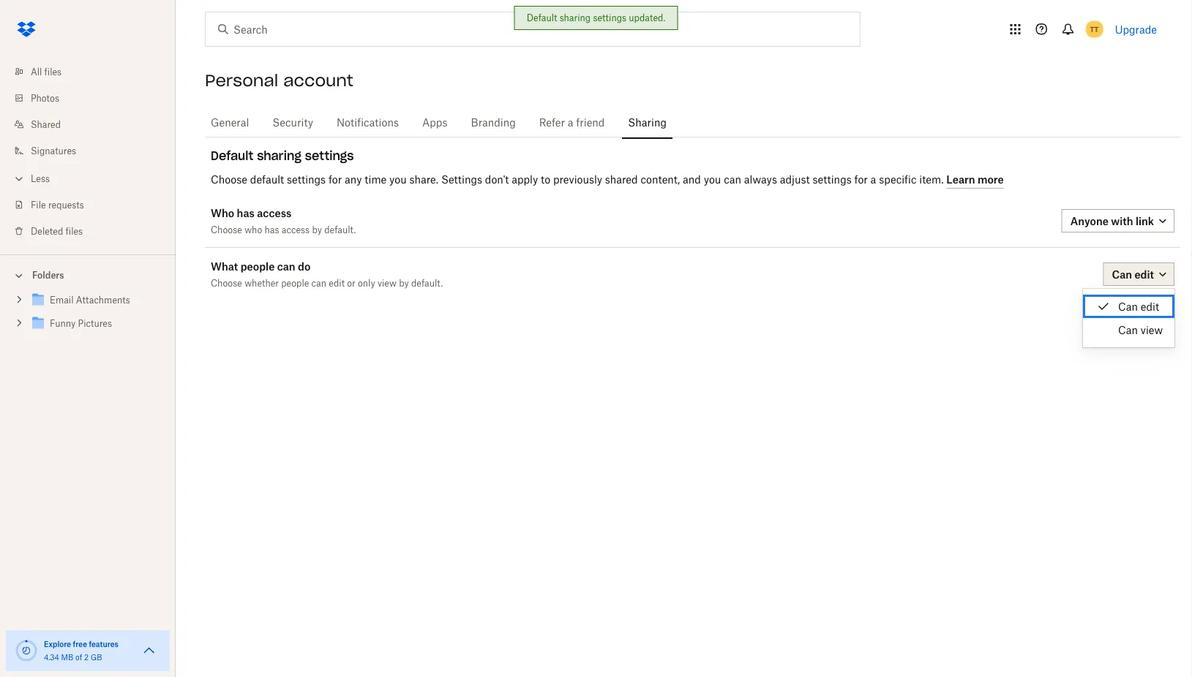 Task type: vqa. For each thing, say whether or not it's contained in the screenshot.
DELETED
yes



Task type: describe. For each thing, give the bounding box(es) containing it.
0 vertical spatial access
[[257, 207, 292, 219]]

2 for from the left
[[855, 173, 868, 186]]

choose inside what people can do choose whether people can edit or only view by default.
[[211, 278, 242, 289]]

choose inside who has access choose who has access by default.
[[211, 224, 242, 235]]

can view
[[1118, 324, 1163, 336]]

2
[[84, 653, 89, 662]]

dropbox image
[[12, 15, 41, 44]]

apps
[[422, 116, 448, 128]]

share.
[[410, 173, 439, 186]]

file
[[31, 199, 46, 210]]

1 vertical spatial has
[[265, 224, 279, 235]]

signatures link
[[12, 138, 176, 164]]

upgrade
[[1115, 23, 1157, 36]]

only
[[358, 278, 375, 289]]

1 horizontal spatial can
[[312, 278, 326, 289]]

security
[[273, 116, 313, 128]]

view inside what people can do choose whether people can edit or only view by default.
[[378, 278, 397, 289]]

previously
[[553, 173, 602, 186]]

a inside tab
[[568, 116, 574, 128]]

friend
[[576, 116, 605, 128]]

all
[[31, 66, 42, 77]]

shared
[[31, 119, 61, 130]]

and
[[683, 173, 701, 186]]

general
[[211, 116, 249, 128]]

1 vertical spatial people
[[281, 278, 309, 289]]

notifications tab
[[331, 105, 405, 140]]

folders
[[32, 270, 64, 281]]

always
[[744, 173, 777, 186]]

4.34
[[44, 653, 59, 662]]

all files
[[31, 66, 62, 77]]

apply
[[512, 173, 538, 186]]

1 vertical spatial a
[[871, 173, 876, 186]]

gb
[[91, 653, 102, 662]]

who has access choose who has access by default.
[[211, 207, 356, 235]]

1 for from the left
[[329, 173, 342, 186]]

0 vertical spatial can
[[724, 173, 742, 186]]

photos link
[[12, 85, 176, 111]]

security tab
[[267, 105, 319, 140]]

personal account
[[205, 70, 353, 91]]

by inside what people can do choose whether people can edit or only view by default.
[[399, 278, 409, 289]]

or
[[347, 278, 356, 289]]

0 horizontal spatial has
[[237, 207, 255, 219]]

branding
[[471, 116, 516, 128]]

what people can do choose whether people can edit or only view by default.
[[211, 260, 443, 289]]

all files link
[[12, 59, 176, 85]]

refer a friend
[[539, 116, 605, 128]]

refer
[[539, 116, 565, 128]]

folders button
[[0, 264, 176, 286]]

1 horizontal spatial view
[[1141, 324, 1163, 336]]

mb
[[61, 653, 73, 662]]

sharing for default sharing settings
[[257, 148, 301, 163]]

adjust
[[780, 173, 810, 186]]

explore
[[44, 640, 71, 649]]

general tab
[[205, 105, 255, 140]]

0 horizontal spatial can
[[277, 260, 295, 273]]



Task type: locate. For each thing, give the bounding box(es) containing it.
who
[[245, 224, 262, 235]]

can
[[1118, 300, 1138, 313], [1118, 324, 1138, 336]]

default. right only
[[411, 278, 443, 289]]

photos
[[31, 93, 59, 104]]

1 vertical spatial sharing
[[257, 148, 301, 163]]

deleted files link
[[12, 218, 176, 244]]

1 vertical spatial view
[[1141, 324, 1163, 336]]

1 horizontal spatial for
[[855, 173, 868, 186]]

files for deleted files
[[66, 226, 83, 237]]

can left do
[[277, 260, 295, 273]]

deleted files
[[31, 226, 83, 237]]

group
[[0, 286, 176, 347]]

1 horizontal spatial default
[[527, 12, 557, 23]]

view right only
[[378, 278, 397, 289]]

default for default sharing settings
[[211, 148, 253, 163]]

default sharing settings updated.
[[527, 12, 666, 23]]

files right all
[[44, 66, 62, 77]]

0 horizontal spatial sharing
[[257, 148, 301, 163]]

view
[[378, 278, 397, 289], [1141, 324, 1163, 336]]

signatures
[[31, 145, 76, 156]]

default
[[527, 12, 557, 23], [211, 148, 253, 163]]

1 horizontal spatial by
[[399, 278, 409, 289]]

less
[[31, 173, 50, 184]]

of
[[75, 653, 82, 662]]

sharing
[[560, 12, 591, 23], [257, 148, 301, 163]]

do
[[298, 260, 311, 273]]

files
[[44, 66, 62, 77], [66, 226, 83, 237]]

has
[[237, 207, 255, 219], [265, 224, 279, 235]]

0 horizontal spatial default
[[211, 148, 253, 163]]

2 horizontal spatial can
[[724, 173, 742, 186]]

has up the who
[[237, 207, 255, 219]]

files for all files
[[44, 66, 62, 77]]

free
[[73, 640, 87, 649]]

a left 'specific'
[[871, 173, 876, 186]]

quota usage element
[[15, 640, 38, 663]]

who
[[211, 207, 234, 219]]

0 vertical spatial edit
[[329, 278, 345, 289]]

content,
[[641, 173, 680, 186]]

shared
[[605, 173, 638, 186]]

access up do
[[282, 224, 310, 235]]

1 vertical spatial edit
[[1141, 300, 1160, 313]]

shared link
[[12, 111, 176, 138]]

can for can edit
[[1118, 300, 1138, 313]]

1 horizontal spatial sharing
[[560, 12, 591, 23]]

don't
[[485, 173, 509, 186]]

0 horizontal spatial default.
[[324, 224, 356, 235]]

can edit radio item
[[1083, 295, 1175, 318]]

0 vertical spatial default
[[527, 12, 557, 23]]

can inside radio item
[[1118, 300, 1138, 313]]

account
[[283, 70, 353, 91]]

people
[[241, 260, 275, 273], [281, 278, 309, 289]]

settings for choose default settings for any time you share. settings don't apply to previously shared content, and you can always adjust settings for a specific item.
[[287, 173, 326, 186]]

settings
[[593, 12, 627, 23], [305, 148, 354, 163], [287, 173, 326, 186], [813, 173, 852, 186]]

deleted
[[31, 226, 63, 237]]

can up can view
[[1118, 300, 1138, 313]]

by
[[312, 224, 322, 235], [399, 278, 409, 289]]

1 vertical spatial default.
[[411, 278, 443, 289]]

default for default sharing settings updated.
[[527, 12, 557, 23]]

to
[[541, 173, 551, 186]]

any
[[345, 173, 362, 186]]

view down can edit
[[1141, 324, 1163, 336]]

0 vertical spatial can
[[1118, 300, 1138, 313]]

0 horizontal spatial you
[[390, 173, 407, 186]]

sharing for default sharing settings updated.
[[560, 12, 591, 23]]

choose
[[211, 173, 247, 186], [211, 224, 242, 235], [211, 278, 242, 289]]

0 vertical spatial has
[[237, 207, 255, 219]]

notifications
[[337, 116, 399, 128]]

0 horizontal spatial for
[[329, 173, 342, 186]]

a right refer
[[568, 116, 574, 128]]

1 vertical spatial default
[[211, 148, 253, 163]]

sharing left updated.
[[560, 12, 591, 23]]

1 vertical spatial files
[[66, 226, 83, 237]]

2 you from the left
[[704, 173, 721, 186]]

upgrade link
[[1115, 23, 1157, 36]]

edit up can view
[[1141, 300, 1160, 313]]

0 vertical spatial view
[[378, 278, 397, 289]]

2 choose from the top
[[211, 224, 242, 235]]

for left any
[[329, 173, 342, 186]]

2 can from the top
[[1118, 324, 1138, 336]]

you
[[390, 173, 407, 186], [704, 173, 721, 186]]

edit inside what people can do choose whether people can edit or only view by default.
[[329, 278, 345, 289]]

people down do
[[281, 278, 309, 289]]

1 horizontal spatial a
[[871, 173, 876, 186]]

0 horizontal spatial view
[[378, 278, 397, 289]]

can left or
[[312, 278, 326, 289]]

branding tab
[[465, 105, 522, 140]]

settings up any
[[305, 148, 354, 163]]

0 vertical spatial files
[[44, 66, 62, 77]]

list
[[0, 50, 176, 255]]

edit left or
[[329, 278, 345, 289]]

0 horizontal spatial edit
[[329, 278, 345, 289]]

choose down who
[[211, 224, 242, 235]]

default. inside what people can do choose whether people can edit or only view by default.
[[411, 278, 443, 289]]

can for can view
[[1118, 324, 1138, 336]]

settings
[[441, 173, 482, 186]]

1 choose from the top
[[211, 173, 247, 186]]

tab list containing general
[[205, 102, 1181, 140]]

0 horizontal spatial by
[[312, 224, 322, 235]]

settings for default sharing settings
[[305, 148, 354, 163]]

edit
[[329, 278, 345, 289], [1141, 300, 1160, 313]]

you right and
[[704, 173, 721, 186]]

can down "can edit" radio item
[[1118, 324, 1138, 336]]

default.
[[324, 224, 356, 235], [411, 278, 443, 289]]

settings for default sharing settings updated.
[[593, 12, 627, 23]]

1 horizontal spatial default.
[[411, 278, 443, 289]]

sharing tab
[[622, 105, 673, 140]]

1 vertical spatial by
[[399, 278, 409, 289]]

personal
[[205, 70, 278, 91]]

1 vertical spatial choose
[[211, 224, 242, 235]]

1 can from the top
[[1118, 300, 1138, 313]]

0 vertical spatial people
[[241, 260, 275, 273]]

can edit
[[1118, 300, 1160, 313]]

choose down what
[[211, 278, 242, 289]]

1 you from the left
[[390, 173, 407, 186]]

2 vertical spatial choose
[[211, 278, 242, 289]]

1 horizontal spatial has
[[265, 224, 279, 235]]

refer a friend tab
[[533, 105, 611, 140]]

has right the who
[[265, 224, 279, 235]]

1 vertical spatial can
[[277, 260, 295, 273]]

1 horizontal spatial edit
[[1141, 300, 1160, 313]]

apps tab
[[416, 105, 453, 140]]

2 vertical spatial can
[[312, 278, 326, 289]]

sharing
[[628, 116, 667, 128]]

0 horizontal spatial files
[[44, 66, 62, 77]]

less image
[[12, 172, 26, 186]]

0 vertical spatial default.
[[324, 224, 356, 235]]

default. inside who has access choose who has access by default.
[[324, 224, 356, 235]]

settings down default sharing settings
[[287, 173, 326, 186]]

files right deleted on the top of the page
[[66, 226, 83, 237]]

can left 'always'
[[724, 173, 742, 186]]

1 horizontal spatial people
[[281, 278, 309, 289]]

updated.
[[629, 12, 666, 23]]

by inside who has access choose who has access by default.
[[312, 224, 322, 235]]

0 vertical spatial choose
[[211, 173, 247, 186]]

what
[[211, 260, 238, 273]]

file requests link
[[12, 192, 176, 218]]

people up whether
[[241, 260, 275, 273]]

3 choose from the top
[[211, 278, 242, 289]]

for left 'specific'
[[855, 173, 868, 186]]

features
[[89, 640, 118, 649]]

by right only
[[399, 278, 409, 289]]

tab list
[[205, 102, 1181, 140]]

by up what people can do choose whether people can edit or only view by default.
[[312, 224, 322, 235]]

explore free features 4.34 mb of 2 gb
[[44, 640, 118, 662]]

default
[[250, 173, 284, 186]]

default. up what people can do choose whether people can edit or only view by default.
[[324, 224, 356, 235]]

file requests
[[31, 199, 84, 210]]

1 horizontal spatial files
[[66, 226, 83, 237]]

list containing all files
[[0, 50, 176, 255]]

sharing up the default
[[257, 148, 301, 163]]

0 vertical spatial a
[[568, 116, 574, 128]]

1 horizontal spatial you
[[704, 173, 721, 186]]

0 horizontal spatial a
[[568, 116, 574, 128]]

edit inside radio item
[[1141, 300, 1160, 313]]

0 vertical spatial by
[[312, 224, 322, 235]]

0 vertical spatial sharing
[[560, 12, 591, 23]]

requests
[[48, 199, 84, 210]]

time
[[365, 173, 387, 186]]

1 vertical spatial access
[[282, 224, 310, 235]]

access
[[257, 207, 292, 219], [282, 224, 310, 235]]

choose up who
[[211, 173, 247, 186]]

you right time
[[390, 173, 407, 186]]

specific
[[879, 173, 917, 186]]

whether
[[245, 278, 279, 289]]

access up the who
[[257, 207, 292, 219]]

choose default settings for any time you share. settings don't apply to previously shared content, and you can always adjust settings for a specific item.
[[211, 173, 947, 186]]

settings right adjust
[[813, 173, 852, 186]]

1 vertical spatial can
[[1118, 324, 1138, 336]]

a
[[568, 116, 574, 128], [871, 173, 876, 186]]

for
[[329, 173, 342, 186], [855, 173, 868, 186]]

default sharing settings
[[211, 148, 354, 163]]

item.
[[920, 173, 944, 186]]

settings left updated.
[[593, 12, 627, 23]]

0 horizontal spatial people
[[241, 260, 275, 273]]

can
[[724, 173, 742, 186], [277, 260, 295, 273], [312, 278, 326, 289]]



